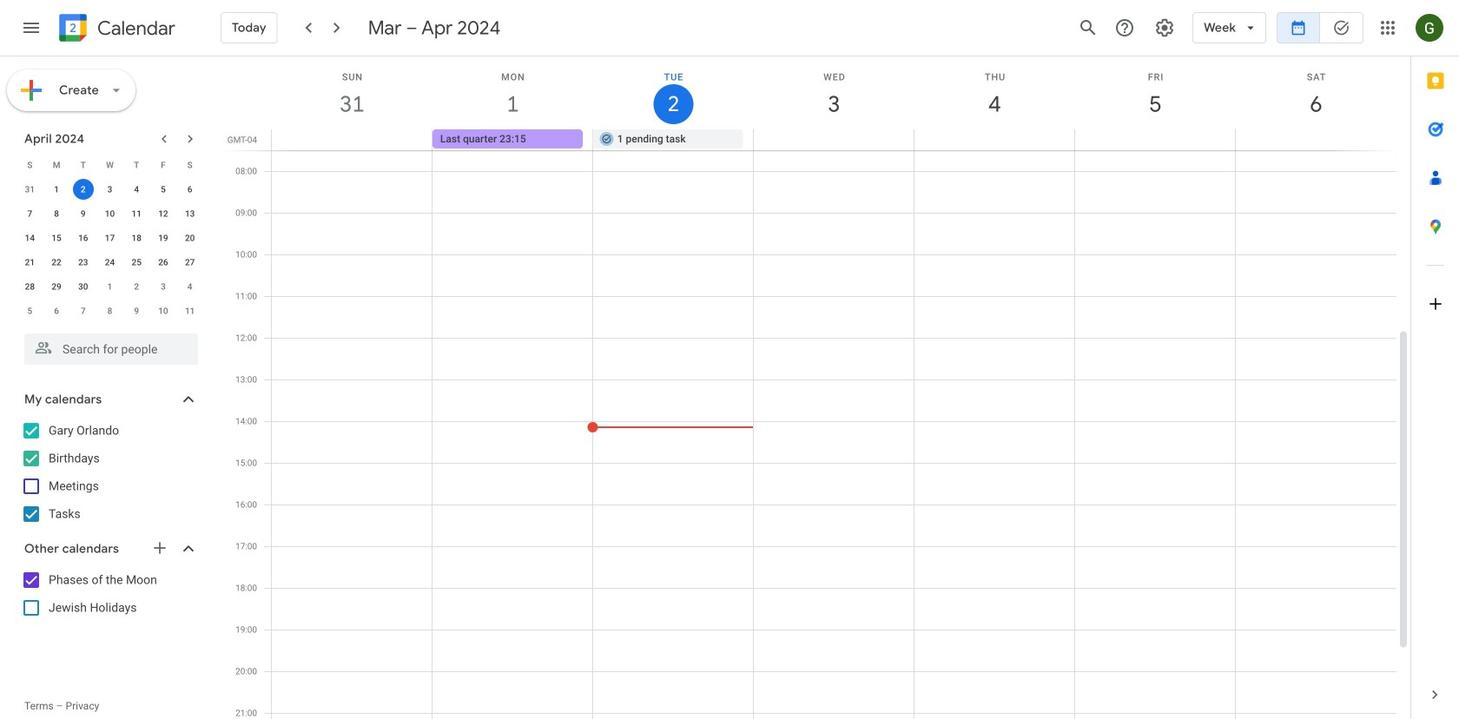 Task type: describe. For each thing, give the bounding box(es) containing it.
3 element
[[99, 179, 120, 200]]

may 6 element
[[46, 301, 67, 321]]

7 element
[[19, 203, 40, 224]]

5 element
[[153, 179, 174, 200]]

main drawer image
[[21, 17, 42, 38]]

may 7 element
[[73, 301, 94, 321]]

30 element
[[73, 276, 94, 297]]

heading inside calendar element
[[94, 18, 175, 39]]

2, today element
[[73, 179, 94, 200]]

9 element
[[73, 203, 94, 224]]

may 8 element
[[99, 301, 120, 321]]

my calendars list
[[3, 417, 215, 528]]

april 2024 grid
[[17, 153, 203, 323]]

14 element
[[19, 228, 40, 249]]

26 element
[[153, 252, 174, 273]]

19 element
[[153, 228, 174, 249]]

may 3 element
[[153, 276, 174, 297]]

28 element
[[19, 276, 40, 297]]

add other calendars image
[[151, 540, 169, 557]]

13 element
[[180, 203, 200, 224]]



Task type: vqa. For each thing, say whether or not it's contained in the screenshot.
Support 'icon'
yes



Task type: locate. For each thing, give the bounding box(es) containing it.
4 element
[[126, 179, 147, 200]]

23 element
[[73, 252, 94, 273]]

20 element
[[180, 228, 200, 249]]

tab list
[[1412, 56, 1460, 671]]

cell inside april 2024 grid
[[70, 177, 97, 202]]

10 element
[[99, 203, 120, 224]]

support image
[[1115, 17, 1136, 38]]

row group
[[17, 177, 203, 323]]

22 element
[[46, 252, 67, 273]]

Search for people text field
[[35, 334, 188, 365]]

16 element
[[73, 228, 94, 249]]

15 element
[[46, 228, 67, 249]]

grid
[[222, 56, 1411, 719]]

heading
[[94, 18, 175, 39]]

settings menu image
[[1155, 17, 1176, 38]]

march 31 element
[[19, 179, 40, 200]]

25 element
[[126, 252, 147, 273]]

may 11 element
[[180, 301, 200, 321]]

None search field
[[0, 327, 215, 365]]

may 1 element
[[99, 276, 120, 297]]

cell
[[272, 129, 433, 150], [754, 129, 914, 150], [914, 129, 1075, 150], [1075, 129, 1236, 150], [1236, 129, 1396, 150], [70, 177, 97, 202]]

6 element
[[180, 179, 200, 200]]

17 element
[[99, 228, 120, 249]]

other calendars list
[[3, 567, 215, 622]]

29 element
[[46, 276, 67, 297]]

may 4 element
[[180, 276, 200, 297]]

1 element
[[46, 179, 67, 200]]

8 element
[[46, 203, 67, 224]]

11 element
[[126, 203, 147, 224]]

may 9 element
[[126, 301, 147, 321]]

may 2 element
[[126, 276, 147, 297]]

row
[[264, 129, 1411, 150], [17, 153, 203, 177], [17, 177, 203, 202], [17, 202, 203, 226], [17, 226, 203, 250], [17, 250, 203, 275], [17, 275, 203, 299], [17, 299, 203, 323]]

24 element
[[99, 252, 120, 273]]

27 element
[[180, 252, 200, 273]]

12 element
[[153, 203, 174, 224]]

may 10 element
[[153, 301, 174, 321]]

calendar element
[[56, 10, 175, 49]]

may 5 element
[[19, 301, 40, 321]]

18 element
[[126, 228, 147, 249]]

21 element
[[19, 252, 40, 273]]



